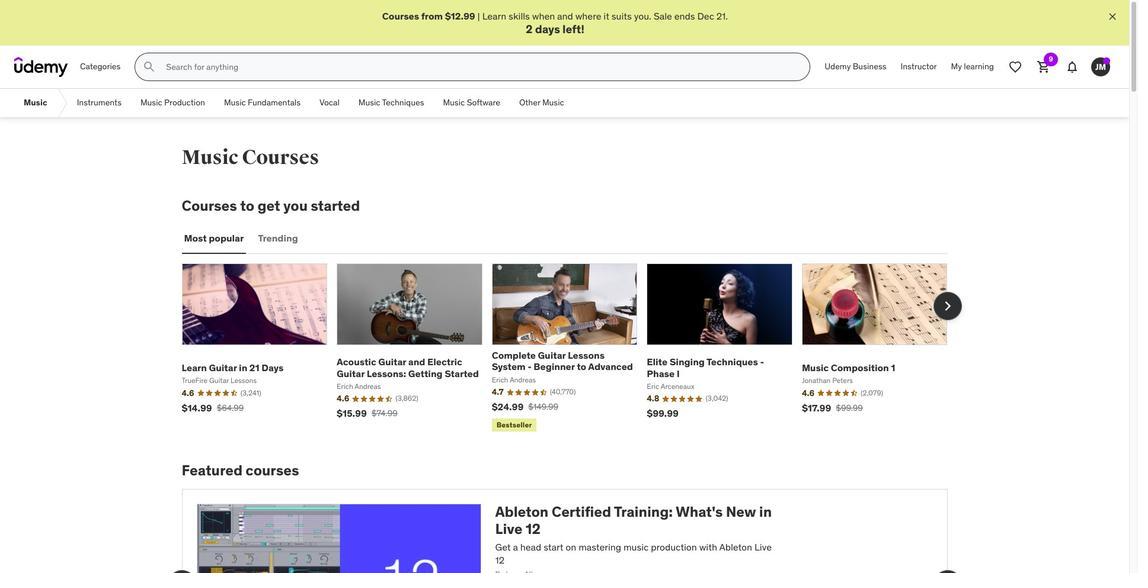 Task type: locate. For each thing, give the bounding box(es) containing it.
1 horizontal spatial and
[[557, 10, 573, 22]]

1 vertical spatial live
[[754, 542, 772, 554]]

courses up most popular on the top of page
[[182, 197, 237, 215]]

1 vertical spatial 12
[[495, 555, 504, 567]]

courses inside courses from $12.99 | learn skills when and where it suits you. sale ends dec 21. 2 days left!
[[382, 10, 419, 22]]

2
[[526, 22, 533, 36]]

guitar left 21
[[209, 362, 237, 374]]

music fundamentals
[[224, 97, 301, 108]]

music courses
[[182, 145, 319, 170]]

and left electric
[[408, 356, 425, 368]]

left!
[[563, 22, 584, 36]]

learn guitar in 21 days
[[182, 362, 284, 374]]

software
[[467, 97, 500, 108]]

guitar left lessons:
[[337, 368, 365, 380]]

1 vertical spatial techniques
[[706, 356, 758, 368]]

0 horizontal spatial and
[[408, 356, 425, 368]]

courses up courses to get you started
[[242, 145, 319, 170]]

1 vertical spatial courses
[[242, 145, 319, 170]]

other music
[[519, 97, 564, 108]]

ableton
[[495, 503, 548, 522], [719, 542, 752, 554]]

when
[[532, 10, 555, 22]]

0 horizontal spatial ableton
[[495, 503, 548, 522]]

most popular
[[184, 233, 244, 244]]

to
[[240, 197, 254, 215], [577, 361, 586, 373]]

1 horizontal spatial live
[[754, 542, 772, 554]]

lessons:
[[367, 368, 406, 380]]

1 vertical spatial in
[[759, 503, 772, 522]]

0 horizontal spatial learn
[[182, 362, 207, 374]]

courses
[[246, 462, 299, 480]]

music techniques link
[[349, 89, 434, 117]]

advanced
[[588, 361, 633, 373]]

1 horizontal spatial in
[[759, 503, 772, 522]]

guitar inside 'complete guitar lessons system - beginner to advanced'
[[538, 350, 566, 362]]

0 vertical spatial techniques
[[382, 97, 424, 108]]

guitar left the getting
[[378, 356, 406, 368]]

0 vertical spatial 12
[[526, 520, 541, 539]]

notifications image
[[1065, 60, 1079, 74]]

guitar for and
[[378, 356, 406, 368]]

from
[[421, 10, 443, 22]]

dec
[[697, 10, 714, 22]]

live up get
[[495, 520, 522, 539]]

shopping cart with 9 items image
[[1037, 60, 1051, 74]]

singing
[[670, 356, 705, 368]]

fundamentals
[[248, 97, 301, 108]]

|
[[478, 10, 480, 22]]

0 horizontal spatial -
[[528, 361, 532, 373]]

music link
[[14, 89, 57, 117]]

and inside acoustic guitar and electric guitar lessons: getting started
[[408, 356, 425, 368]]

0 horizontal spatial to
[[240, 197, 254, 215]]

start
[[544, 542, 563, 554]]

instructor link
[[894, 53, 944, 81]]

jm
[[1095, 62, 1106, 72]]

my
[[951, 61, 962, 72]]

-
[[760, 356, 764, 368], [528, 361, 532, 373]]

12 up head
[[526, 520, 541, 539]]

ableton up a
[[495, 503, 548, 522]]

in
[[239, 362, 247, 374], [759, 503, 772, 522]]

1 vertical spatial to
[[577, 361, 586, 373]]

elite singing techniques - phase i
[[647, 356, 764, 380]]

in right new
[[759, 503, 772, 522]]

music for music techniques
[[358, 97, 380, 108]]

guitar for in
[[209, 362, 237, 374]]

0 horizontal spatial in
[[239, 362, 247, 374]]

a
[[513, 542, 518, 554]]

guitar
[[538, 350, 566, 362], [378, 356, 406, 368], [209, 362, 237, 374], [337, 368, 365, 380]]

complete guitar lessons system - beginner to advanced
[[492, 350, 633, 373]]

head
[[520, 542, 541, 554]]

to right the beginner
[[577, 361, 586, 373]]

1 vertical spatial learn
[[182, 362, 207, 374]]

2 horizontal spatial courses
[[382, 10, 419, 22]]

music
[[24, 97, 47, 108], [140, 97, 162, 108], [224, 97, 246, 108], [358, 97, 380, 108], [443, 97, 465, 108], [542, 97, 564, 108], [182, 145, 238, 170], [802, 362, 829, 374]]

elite singing techniques - phase i link
[[647, 356, 764, 380]]

udemy business
[[825, 61, 886, 72]]

1 horizontal spatial learn
[[482, 10, 506, 22]]

music software
[[443, 97, 500, 108]]

2 vertical spatial courses
[[182, 197, 237, 215]]

where
[[575, 10, 601, 22]]

music inside carousel element
[[802, 362, 829, 374]]

getting
[[408, 368, 443, 380]]

my learning link
[[944, 53, 1001, 81]]

1 horizontal spatial -
[[760, 356, 764, 368]]

music composition 1 link
[[802, 362, 895, 374]]

techniques
[[382, 97, 424, 108], [706, 356, 758, 368]]

system
[[492, 361, 526, 373]]

learn
[[482, 10, 506, 22], [182, 362, 207, 374]]

1 horizontal spatial techniques
[[706, 356, 758, 368]]

courses for from
[[382, 10, 419, 22]]

0 horizontal spatial 12
[[495, 555, 504, 567]]

live down new
[[754, 542, 772, 554]]

ableton right with
[[719, 542, 752, 554]]

guitar for lessons
[[538, 350, 566, 362]]

0 vertical spatial courses
[[382, 10, 419, 22]]

techniques inside "music techniques" link
[[382, 97, 424, 108]]

1 horizontal spatial ableton
[[719, 542, 752, 554]]

and up left!
[[557, 10, 573, 22]]

composition
[[831, 362, 889, 374]]

skills
[[509, 10, 530, 22]]

live
[[495, 520, 522, 539], [754, 542, 772, 554]]

it
[[604, 10, 609, 22]]

0 horizontal spatial live
[[495, 520, 522, 539]]

1 horizontal spatial to
[[577, 361, 586, 373]]

and
[[557, 10, 573, 22], [408, 356, 425, 368]]

get
[[257, 197, 280, 215]]

1 horizontal spatial 12
[[526, 520, 541, 539]]

1 horizontal spatial courses
[[242, 145, 319, 170]]

phase
[[647, 368, 675, 380]]

courses
[[382, 10, 419, 22], [242, 145, 319, 170], [182, 197, 237, 215]]

courses left from
[[382, 10, 419, 22]]

get
[[495, 542, 511, 554]]

0 vertical spatial in
[[239, 362, 247, 374]]

0 horizontal spatial courses
[[182, 197, 237, 215]]

guitar left lessons
[[538, 350, 566, 362]]

music software link
[[434, 89, 510, 117]]

in left 21
[[239, 362, 247, 374]]

music for music composition 1
[[802, 362, 829, 374]]

$12.99
[[445, 10, 475, 22]]

lessons
[[568, 350, 605, 362]]

12 down get
[[495, 555, 504, 567]]

categories
[[80, 61, 121, 72]]

0 vertical spatial and
[[557, 10, 573, 22]]

courses to get you started
[[182, 197, 360, 215]]

to left get
[[240, 197, 254, 215]]

0 vertical spatial learn
[[482, 10, 506, 22]]

1 vertical spatial and
[[408, 356, 425, 368]]

on
[[566, 542, 576, 554]]

Search for anything text field
[[164, 57, 796, 77]]

0 horizontal spatial techniques
[[382, 97, 424, 108]]



Task type: vqa. For each thing, say whether or not it's contained in the screenshot.
Apple corresponding to Apple
no



Task type: describe. For each thing, give the bounding box(es) containing it.
techniques inside elite singing techniques - phase i
[[706, 356, 758, 368]]

suits
[[612, 10, 632, 22]]

new
[[726, 503, 756, 522]]

wishlist image
[[1008, 60, 1022, 74]]

music production
[[140, 97, 205, 108]]

0 vertical spatial ableton
[[495, 503, 548, 522]]

electric
[[427, 356, 462, 368]]

featured
[[182, 462, 242, 480]]

1
[[891, 362, 895, 374]]

beginner
[[534, 361, 575, 373]]

21.
[[716, 10, 728, 22]]

featured courses
[[182, 462, 299, 480]]

9
[[1049, 55, 1053, 64]]

music production link
[[131, 89, 215, 117]]

trending
[[258, 233, 298, 244]]

other music link
[[510, 89, 574, 117]]

0 vertical spatial to
[[240, 197, 254, 215]]

vocal link
[[310, 89, 349, 117]]

most popular button
[[182, 225, 246, 253]]

elite
[[647, 356, 667, 368]]

production
[[651, 542, 697, 554]]

vocal
[[319, 97, 340, 108]]

learning
[[964, 61, 994, 72]]

sale
[[654, 10, 672, 22]]

learn guitar in 21 days link
[[182, 362, 284, 374]]

other
[[519, 97, 540, 108]]

music for music production
[[140, 97, 162, 108]]

- inside 'complete guitar lessons system - beginner to advanced'
[[528, 361, 532, 373]]

you
[[283, 197, 308, 215]]

learn inside courses from $12.99 | learn skills when and where it suits you. sale ends dec 21. 2 days left!
[[482, 10, 506, 22]]

music for music fundamentals
[[224, 97, 246, 108]]

started
[[311, 197, 360, 215]]

you.
[[634, 10, 651, 22]]

udemy
[[825, 61, 851, 72]]

music techniques
[[358, 97, 424, 108]]

what's
[[676, 503, 723, 522]]

music for music courses
[[182, 145, 238, 170]]

instruments link
[[67, 89, 131, 117]]

categories button
[[73, 53, 128, 81]]

popular
[[209, 233, 244, 244]]

in inside carousel element
[[239, 362, 247, 374]]

trending button
[[256, 225, 300, 253]]

training:
[[614, 503, 673, 522]]

days
[[262, 362, 284, 374]]

acoustic guitar and electric guitar lessons: getting started link
[[337, 356, 479, 380]]

ableton certified training: what's new in live 12 get a head start on mastering music production with ableton live 12
[[495, 503, 772, 567]]

jm link
[[1086, 53, 1115, 81]]

music
[[624, 542, 649, 554]]

submit search image
[[142, 60, 157, 74]]

acoustic
[[337, 356, 376, 368]]

udemy business link
[[818, 53, 894, 81]]

with
[[699, 542, 717, 554]]

instructor
[[901, 61, 937, 72]]

complete guitar lessons system - beginner to advanced link
[[492, 350, 633, 373]]

ends
[[674, 10, 695, 22]]

music for music software
[[443, 97, 465, 108]]

days
[[535, 22, 560, 36]]

my learning
[[951, 61, 994, 72]]

21
[[249, 362, 259, 374]]

mastering
[[579, 542, 621, 554]]

music composition 1
[[802, 362, 895, 374]]

most
[[184, 233, 207, 244]]

complete
[[492, 350, 536, 362]]

i
[[677, 368, 680, 380]]

in inside ableton certified training: what's new in live 12 get a head start on mastering music production with ableton live 12
[[759, 503, 772, 522]]

music fundamentals link
[[215, 89, 310, 117]]

0 vertical spatial live
[[495, 520, 522, 539]]

udemy image
[[14, 57, 68, 77]]

to inside 'complete guitar lessons system - beginner to advanced'
[[577, 361, 586, 373]]

production
[[164, 97, 205, 108]]

started
[[445, 368, 479, 380]]

learn inside carousel element
[[182, 362, 207, 374]]

acoustic guitar and electric guitar lessons: getting started
[[337, 356, 479, 380]]

and inside courses from $12.99 | learn skills when and where it suits you. sale ends dec 21. 2 days left!
[[557, 10, 573, 22]]

next image
[[938, 297, 957, 316]]

carousel element
[[182, 264, 962, 435]]

instruments
[[77, 97, 121, 108]]

courses from $12.99 | learn skills when and where it suits you. sale ends dec 21. 2 days left!
[[382, 10, 728, 36]]

1 vertical spatial ableton
[[719, 542, 752, 554]]

- inside elite singing techniques - phase i
[[760, 356, 764, 368]]

courses for to
[[182, 197, 237, 215]]

close image
[[1107, 11, 1118, 23]]

certified
[[552, 503, 611, 522]]

arrow pointing to subcategory menu links image
[[57, 89, 67, 117]]

you have alerts image
[[1103, 58, 1110, 65]]

9 link
[[1030, 53, 1058, 81]]



